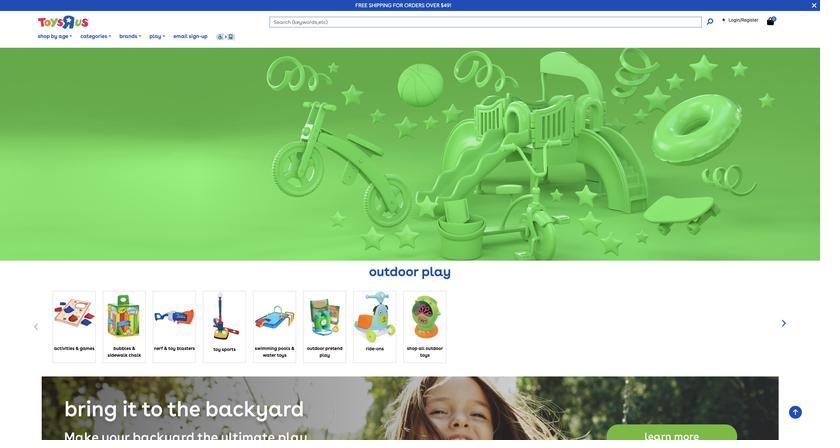 Task type: describe. For each thing, give the bounding box(es) containing it.
categories button
[[76, 29, 115, 45]]

play inside dropdown button
[[150, 33, 161, 39]]

shop for shop all outdoor toys
[[407, 347, 417, 352]]

brands
[[119, 33, 137, 39]]

bring it to the backyard - toys r us image
[[42, 377, 779, 441]]

email sign-up
[[173, 33, 208, 39]]

toy sports image image
[[203, 292, 246, 344]]

up
[[201, 33, 208, 39]]

& inside "swimming pools & water toys"
[[291, 347, 295, 352]]

pretend
[[325, 347, 343, 352]]

bubbles & sidewalk chalk link
[[103, 292, 146, 360]]

shop by age button
[[34, 29, 76, 45]]

& for bubbles
[[132, 347, 135, 352]]

chalk
[[129, 353, 141, 359]]

play inside outdoor pretend play
[[320, 353, 330, 359]]

ride-ons
[[366, 347, 384, 352]]

bubbles & sidewalk chalk image image
[[103, 292, 146, 343]]

1 horizontal spatial toy
[[213, 348, 221, 353]]

shop for shop by age
[[38, 33, 50, 39]]

for
[[393, 2, 403, 8]]

free
[[355, 2, 368, 8]]

free shipping for orders over $49!
[[355, 2, 452, 8]]

play button
[[145, 29, 169, 45]]

swimming
[[255, 347, 277, 352]]

shop all outdoor toys link
[[404, 292, 446, 360]]

toys inside "swimming pools & water toys"
[[277, 353, 287, 359]]

shopping bag image
[[767, 17, 774, 25]]

menu bar containing shop by age
[[34, 25, 820, 48]]

close button image
[[812, 2, 817, 9]]

brands button
[[115, 29, 145, 45]]

ride-ons link
[[354, 292, 396, 353]]

shipping
[[369, 2, 392, 8]]

water
[[263, 353, 276, 359]]

bubbles & sidewalk chalk
[[108, 347, 141, 359]]

outdoor pretend play
[[307, 347, 343, 359]]

outdoor for outdoor pretend play
[[307, 347, 324, 352]]

activities & games image image
[[53, 292, 95, 343]]

shop by age
[[38, 33, 68, 39]]



Task type: vqa. For each thing, say whether or not it's contained in the screenshot.
is inside This Item Is Currently Not Available
no



Task type: locate. For each thing, give the bounding box(es) containing it.
sign-
[[189, 33, 201, 39]]

&
[[75, 347, 79, 352], [132, 347, 135, 352], [164, 347, 167, 352], [291, 347, 295, 352]]

4 & from the left
[[291, 347, 295, 352]]

categories
[[80, 33, 107, 39]]

age
[[59, 33, 68, 39]]

toys down pools at the bottom left of page
[[277, 353, 287, 359]]

1 & from the left
[[75, 347, 79, 352]]

over
[[426, 2, 440, 8]]

3 & from the left
[[164, 347, 167, 352]]

& for activities
[[75, 347, 79, 352]]

& for nerf
[[164, 347, 167, 352]]

& up chalk
[[132, 347, 135, 352]]

toys r us image
[[38, 15, 89, 30]]

0 horizontal spatial toys
[[277, 353, 287, 359]]

Enter Keyword or Item No. search field
[[270, 17, 702, 27]]

0 horizontal spatial play
[[150, 33, 161, 39]]

1 horizontal spatial play
[[320, 353, 330, 359]]

ons
[[376, 347, 384, 352]]

menu bar
[[34, 25, 820, 48]]

email sign-up link
[[169, 29, 212, 45]]

outdoor inside shop all outdoor toys
[[426, 347, 443, 352]]

0 horizontal spatial shop
[[38, 33, 50, 39]]

login/register
[[729, 17, 759, 23]]

& inside bubbles & sidewalk chalk
[[132, 347, 135, 352]]

outdoor inside outdoor pretend play
[[307, 347, 324, 352]]

& right pools at the bottom left of page
[[291, 347, 295, 352]]

games
[[80, 347, 95, 352]]

2 horizontal spatial play
[[422, 264, 451, 280]]

outdoor for outdoor play
[[369, 264, 418, 280]]

sidewalk
[[108, 353, 128, 359]]

shop
[[38, 33, 50, 39], [407, 347, 417, 352]]

2 toys from the left
[[420, 353, 430, 359]]

shop all outdoor toys
[[407, 347, 443, 359]]

email
[[173, 33, 188, 39]]

0 horizontal spatial toy
[[168, 347, 176, 352]]

play
[[150, 33, 161, 39], [422, 264, 451, 280], [320, 353, 330, 359]]

toy left sports
[[213, 348, 221, 353]]

ride-ons image image
[[354, 292, 396, 344]]

toys down all
[[420, 353, 430, 359]]

free shipping for orders over $49! link
[[355, 2, 452, 8]]

shop all outdoor toys image image
[[404, 292, 446, 343]]

None search field
[[270, 17, 713, 27]]

1 horizontal spatial outdoor
[[369, 264, 418, 280]]

1 vertical spatial shop
[[407, 347, 417, 352]]

0
[[773, 16, 775, 21]]

1 vertical spatial play
[[422, 264, 451, 280]]

login/register button
[[722, 17, 759, 23]]

shop left all
[[407, 347, 417, 352]]

shop inside shop all outdoor toys
[[407, 347, 417, 352]]

nerf & toy blasters link
[[153, 292, 196, 353]]

1 horizontal spatial shop
[[407, 347, 417, 352]]

toys inside shop all outdoor toys
[[420, 353, 430, 359]]

toy sports
[[213, 348, 236, 353]]

0 link
[[767, 16, 781, 26]]

activities & games
[[54, 347, 95, 352]]

1 horizontal spatial toys
[[420, 353, 430, 359]]

swimming pools & water toys
[[255, 347, 295, 359]]

0 vertical spatial play
[[150, 33, 161, 39]]

toy right nerf
[[168, 347, 176, 352]]

& right nerf
[[164, 347, 167, 352]]

$49!
[[441, 2, 452, 8]]

2 vertical spatial play
[[320, 353, 330, 359]]

sports
[[222, 348, 236, 353]]

toy sports link
[[203, 292, 246, 354]]

all
[[419, 347, 425, 352]]

outdoor play
[[369, 264, 451, 280]]

2 & from the left
[[132, 347, 135, 352]]

swimming pools & water toys image image
[[254, 292, 296, 343]]

toy
[[168, 347, 176, 352], [213, 348, 221, 353]]

nerf & toy blasters
[[154, 347, 195, 352]]

swimming pools & water toys link
[[254, 292, 296, 360]]

2 horizontal spatial outdoor
[[426, 347, 443, 352]]

blasters
[[177, 347, 195, 352]]

bubbles
[[113, 347, 131, 352]]

this icon serves as a link to download the essential accessibility assistive technology app for individuals with physical disabilities. it is featured as part of our commitment to diversity and inclusion. image
[[216, 33, 235, 40]]

nerf & toy blasters image image
[[153, 292, 196, 343]]

by
[[51, 33, 57, 39]]

nerf
[[154, 347, 163, 352]]

toys
[[277, 353, 287, 359], [420, 353, 430, 359]]

1 toys from the left
[[277, 353, 287, 359]]

outdoor
[[369, 264, 418, 280], [307, 347, 324, 352], [426, 347, 443, 352]]

activities & games link
[[53, 292, 95, 353]]

outdoor pretend play image image
[[304, 292, 346, 343]]

0 horizontal spatial outdoor
[[307, 347, 324, 352]]

ride-
[[366, 347, 376, 352]]

activities
[[54, 347, 74, 352]]

orders
[[404, 2, 425, 8]]

outdoor pretend play link
[[304, 292, 346, 360]]

shop left by
[[38, 33, 50, 39]]

shop inside 'shop by age' dropdown button
[[38, 33, 50, 39]]

outdoor play main content
[[0, 48, 820, 441]]

& left games
[[75, 347, 79, 352]]

0 vertical spatial shop
[[38, 33, 50, 39]]

pools
[[278, 347, 290, 352]]



